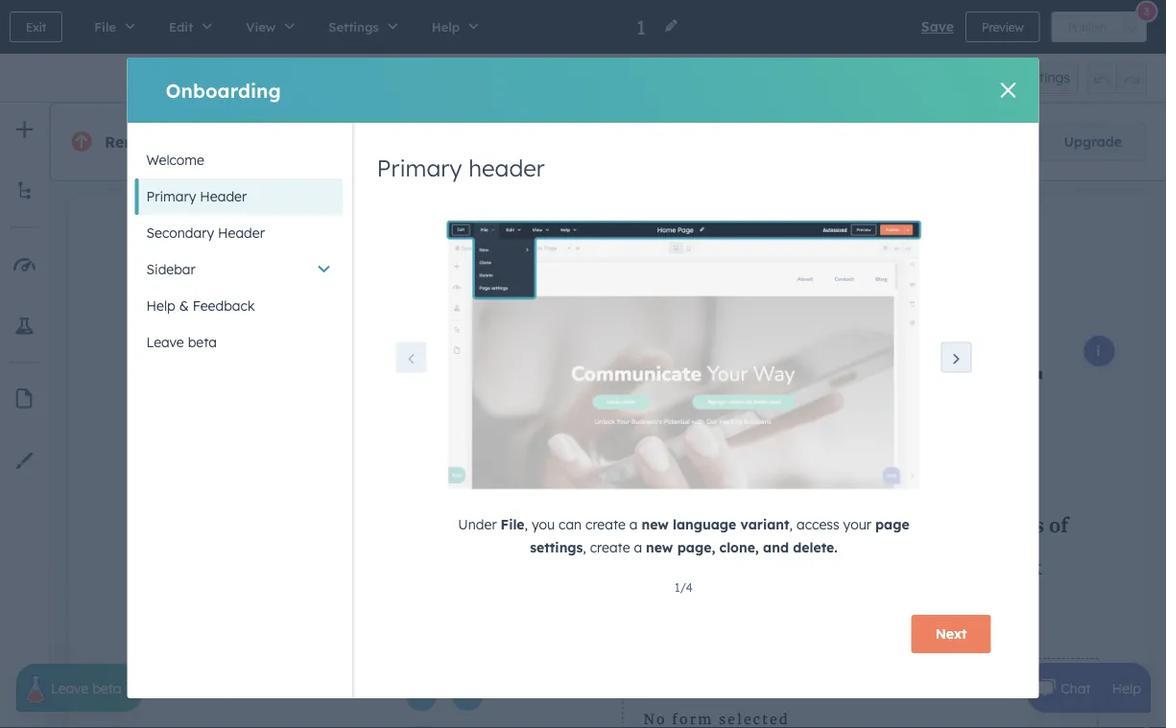 Task type: vqa. For each thing, say whether or not it's contained in the screenshot.
Publish Button
yes



Task type: locate. For each thing, give the bounding box(es) containing it.
1 vertical spatial leave
[[51, 680, 89, 697]]

help left &
[[146, 298, 175, 314]]

welcome
[[146, 152, 204, 168]]

0 horizontal spatial beta
[[92, 680, 121, 697]]

, create a new page, clone, and delete.
[[583, 539, 838, 556]]

primary down welcome
[[146, 188, 196, 205]]

secondary
[[146, 225, 214, 241]]

suite
[[754, 134, 786, 150]]

group
[[540, 61, 616, 94], [1087, 61, 1147, 94]]

1 vertical spatial your
[[843, 516, 872, 533]]

under
[[458, 516, 497, 533]]

create right can
[[586, 516, 626, 533]]

from
[[313, 132, 351, 152]]

0 vertical spatial leave
[[146, 334, 184, 351]]

leave beta inside leave beta popup button
[[51, 680, 121, 697]]

1 horizontal spatial group
[[1087, 61, 1147, 94]]

leave
[[146, 334, 184, 351], [51, 680, 89, 697]]

header
[[469, 154, 545, 182]]

1 vertical spatial beta
[[92, 680, 121, 697]]

0 horizontal spatial primary
[[146, 188, 196, 205]]

header inside button
[[200, 188, 247, 205]]

1 horizontal spatial beta
[[188, 334, 217, 351]]

1 horizontal spatial leave beta
[[146, 334, 217, 351]]

1 horizontal spatial ,
[[583, 539, 586, 556]]

settings
[[1019, 69, 1070, 86]]

next button
[[912, 615, 991, 654]]

your
[[356, 132, 392, 152], [843, 516, 872, 533]]

your right from
[[356, 132, 392, 152]]

publish
[[1068, 20, 1107, 34]]

3
[[1144, 5, 1150, 18]]

1 vertical spatial primary
[[146, 188, 196, 205]]

header
[[200, 188, 247, 205], [218, 225, 265, 241]]

primary for primary header
[[377, 154, 462, 182]]

new left the language
[[642, 516, 669, 533]]

1 vertical spatial leave beta
[[51, 680, 121, 697]]

with
[[690, 134, 717, 150]]

remove
[[105, 132, 167, 152]]

0 vertical spatial help
[[146, 298, 175, 314]]

secondary header
[[146, 225, 265, 241]]

preview
[[982, 20, 1024, 34]]

page,
[[677, 539, 715, 556]]

settings
[[530, 539, 583, 556]]

0 horizontal spatial leave
[[51, 680, 89, 697]]

your left page
[[843, 516, 872, 533]]

leave beta inside leave beta button
[[146, 334, 217, 351]]

1 vertical spatial header
[[218, 225, 265, 241]]

header down "welcome" button
[[200, 188, 247, 205]]

, left you
[[525, 516, 528, 533]]

0 horizontal spatial your
[[356, 132, 392, 152]]

1 horizontal spatial help
[[1112, 680, 1141, 697]]

help
[[146, 298, 175, 314], [1112, 680, 1141, 697]]

0 horizontal spatial help
[[146, 298, 175, 314]]

a down under file , you can create a new language variant , access your
[[634, 539, 642, 556]]

0 horizontal spatial group
[[540, 61, 616, 94]]

primary down landing
[[377, 154, 462, 182]]

a
[[630, 516, 638, 533], [634, 539, 642, 556]]

primary inside button
[[146, 188, 196, 205]]

create
[[586, 516, 626, 533], [590, 539, 630, 556]]

1 horizontal spatial your
[[843, 516, 872, 533]]

0 vertical spatial your
[[356, 132, 392, 152]]

help right chat
[[1112, 680, 1141, 697]]

0 horizontal spatial leave beta
[[51, 680, 121, 697]]

hubspot
[[201, 132, 269, 152]]

and
[[763, 539, 789, 556]]

1 vertical spatial help
[[1112, 680, 1141, 697]]

group down publish group
[[1087, 61, 1147, 94]]

primary header
[[377, 154, 545, 182]]

1 horizontal spatial leave
[[146, 334, 184, 351]]

, down under file , you can create a new language variant , access your
[[583, 539, 586, 556]]

leave beta
[[146, 334, 217, 351], [51, 680, 121, 697]]

1 group from the left
[[540, 61, 616, 94]]

create right settings
[[590, 539, 630, 556]]

0 vertical spatial header
[[200, 188, 247, 205]]

0 vertical spatial leave beta
[[146, 334, 217, 351]]

header down primary header button
[[218, 225, 265, 241]]

leave inside leave beta button
[[146, 334, 184, 351]]

0 vertical spatial a
[[630, 516, 638, 533]]

new
[[642, 516, 669, 533], [646, 539, 673, 556]]

0 vertical spatial primary
[[377, 154, 462, 182]]

preview button
[[966, 12, 1040, 42]]

, left access
[[790, 516, 793, 533]]

group up premium
[[540, 61, 616, 94]]

0 vertical spatial beta
[[188, 334, 217, 351]]

None field
[[635, 14, 652, 40]]

beta
[[188, 334, 217, 351], [92, 680, 121, 697]]

logo
[[274, 132, 308, 152]]

save button
[[921, 15, 954, 38]]

exit link
[[10, 12, 63, 42]]

help inside 'button'
[[146, 298, 175, 314]]

primary for primary header
[[146, 188, 196, 205]]

feedback
[[193, 298, 255, 314]]

leave beta button
[[135, 324, 343, 361]]

sidebar button
[[135, 252, 343, 288]]

a right can
[[630, 516, 638, 533]]

beta inside button
[[188, 334, 217, 351]]

,
[[525, 516, 528, 533], [790, 516, 793, 533], [583, 539, 586, 556]]

clone,
[[720, 539, 759, 556]]

header inside "button"
[[218, 225, 265, 241]]

1 horizontal spatial primary
[[377, 154, 462, 182]]

primary
[[377, 154, 462, 182], [146, 188, 196, 205]]

primary header button
[[135, 179, 343, 215]]

new down under file , you can create a new language variant , access your
[[646, 539, 673, 556]]



Task type: describe. For each thing, give the bounding box(es) containing it.
can
[[559, 516, 582, 533]]

secondary header button
[[135, 215, 343, 252]]

settings button
[[991, 61, 1079, 94]]

0 vertical spatial create
[[586, 516, 626, 533]]

1 vertical spatial a
[[634, 539, 642, 556]]

next image
[[949, 352, 964, 367]]

delete.
[[793, 539, 838, 556]]

welcome button
[[135, 142, 343, 179]]

language
[[673, 516, 737, 533]]

primary header dialog
[[127, 58, 1039, 699]]

1/4
[[675, 580, 693, 595]]

chat
[[1061, 680, 1091, 697]]

next
[[936, 626, 967, 643]]

upgrade link
[[1040, 123, 1146, 161]]

&
[[179, 298, 189, 314]]

0 horizontal spatial ,
[[525, 516, 528, 533]]

variant
[[741, 516, 790, 533]]

starter.
[[790, 134, 835, 150]]

beta inside popup button
[[92, 680, 121, 697]]

previous image
[[404, 352, 419, 367]]

1 vertical spatial new
[[646, 539, 673, 556]]

page settings
[[530, 516, 910, 556]]

exit
[[26, 20, 46, 34]]

help for help
[[1112, 680, 1141, 697]]

onboarding
[[166, 78, 281, 102]]

page
[[875, 516, 910, 533]]

your inside the primary header dialog
[[843, 516, 872, 533]]

remove the hubspot logo from your landing pages.
[[105, 132, 512, 152]]

1 vertical spatial create
[[590, 539, 630, 556]]

close image
[[1001, 83, 1016, 98]]

header for primary header
[[200, 188, 247, 205]]

premium
[[574, 134, 631, 150]]

file
[[501, 516, 525, 533]]

unlock premium features with crm suite starter.
[[527, 134, 835, 150]]

unlock
[[527, 134, 570, 150]]

you
[[532, 516, 555, 533]]

leave inside leave beta popup button
[[51, 680, 89, 697]]

crm
[[721, 134, 750, 150]]

0 vertical spatial new
[[642, 516, 669, 533]]

pages.
[[461, 132, 512, 152]]

2 horizontal spatial ,
[[790, 516, 793, 533]]

the
[[171, 132, 196, 152]]

header for secondary header
[[218, 225, 265, 241]]

publish button
[[1052, 12, 1123, 42]]

under file , you can create a new language variant , access your
[[458, 516, 875, 533]]

features
[[634, 134, 687, 150]]

landing
[[397, 132, 456, 152]]

access
[[797, 516, 840, 533]]

help for help & feedback
[[146, 298, 175, 314]]

save
[[921, 18, 954, 35]]

sidebar
[[146, 261, 196, 278]]

publish group
[[1052, 12, 1147, 42]]

leave beta button
[[16, 657, 143, 712]]

upgrade
[[1064, 133, 1122, 150]]

help & feedback
[[146, 298, 255, 314]]

2 group from the left
[[1087, 61, 1147, 94]]

primary header
[[146, 188, 247, 205]]

help & feedback button
[[135, 288, 343, 324]]



